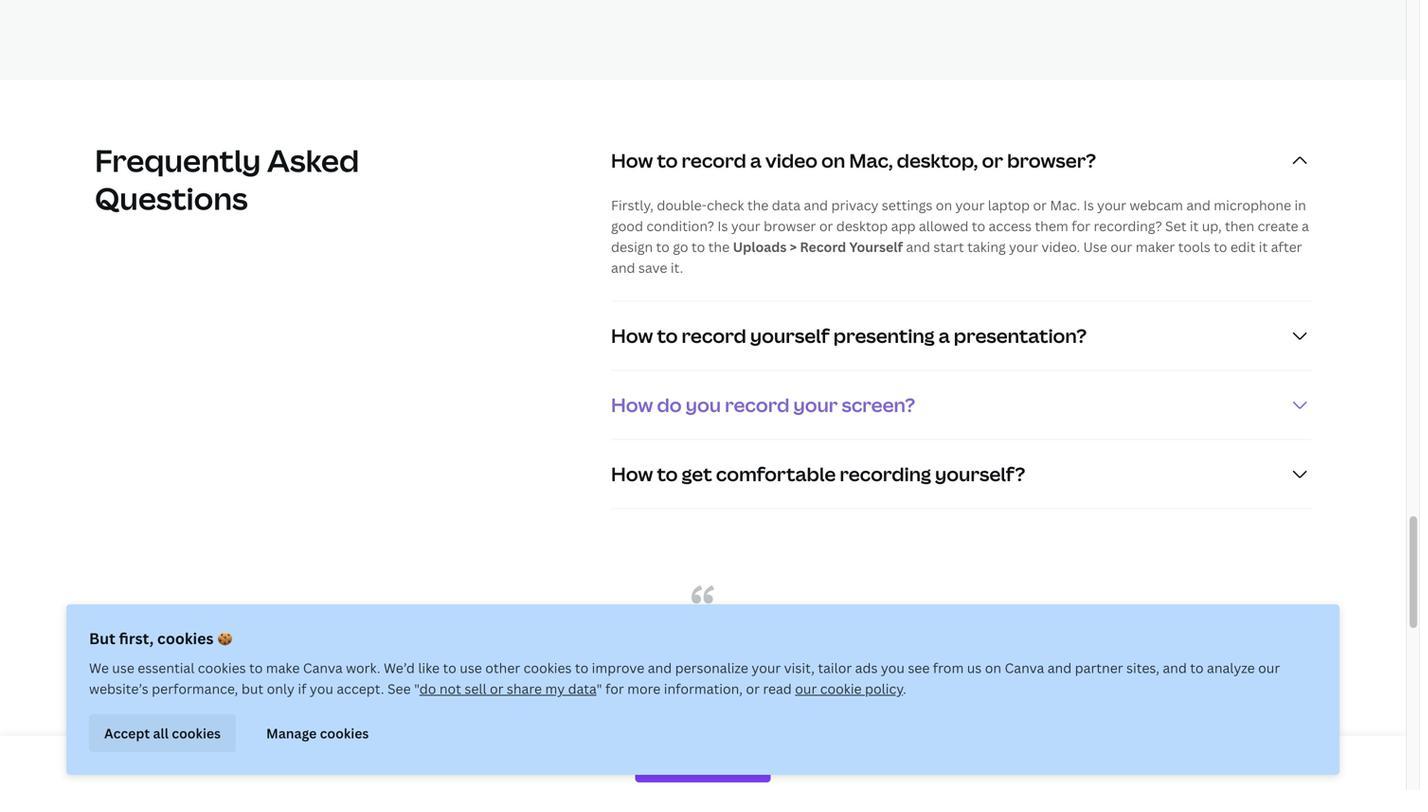 Task type: describe. For each thing, give the bounding box(es) containing it.
do not sell or share my data " for more information, or read our cookie policy .
[[420, 680, 907, 698]]

questions
[[95, 178, 248, 219]]

websites
[[306, 668, 402, 699]]

0 horizontal spatial my
[[545, 680, 565, 698]]

or right sell
[[490, 680, 504, 698]]

uploads
[[733, 238, 787, 256]]

then
[[1225, 217, 1255, 235]]

how to record a video on mac, desktop, or browser?
[[611, 147, 1096, 173]]

frequently asked questions
[[95, 140, 359, 219]]

how do you record your screen?
[[611, 392, 915, 418]]

#canvadesigns
[[763, 736, 925, 767]]

🍪
[[217, 628, 232, 649]]

yourself
[[750, 323, 830, 349]]

work
[[822, 668, 875, 699]]

yourself?
[[935, 461, 1026, 487]]

like
[[418, 659, 440, 677]]

sell
[[465, 680, 487, 698]]

never
[[374, 702, 437, 733]]

to inside 'dropdown button'
[[657, 147, 678, 173]]

screen?
[[842, 392, 915, 418]]

video.
[[1042, 238, 1080, 256]]

we
[[89, 659, 109, 677]]

and up up,
[[1187, 196, 1211, 214]]

all inside @canva is such a life changing tool! one of the most well thought out websites i've ever seen. i use it to showcase my work with the community and it never ceases to amaze me! kudos for all the love and effort you've put into its development! #canvadesigns
[[786, 702, 811, 733]]

accept all cookies
[[104, 724, 221, 742]]

first,
[[119, 628, 154, 649]]

privacy
[[831, 196, 879, 214]]

of
[[765, 634, 789, 665]]

tools
[[1178, 238, 1211, 256]]

how to record yourself presenting a presentation?
[[611, 323, 1087, 349]]

our inside and start taking your video. use our maker tools to edit it after and save it.
[[1111, 238, 1133, 256]]

the down cookie
[[816, 702, 854, 733]]

your up uploads at the right
[[731, 217, 761, 235]]

partner
[[1075, 659, 1123, 677]]

your inside we use essential cookies to make canva work. we'd like to use other cookies to improve and personalize your visit, tailor ads you see from us on canva and partner sites, and to analyze our website's performance, but only if you accept. see "
[[752, 659, 781, 677]]

0 horizontal spatial use
[[112, 659, 134, 677]]

kudos
[[674, 702, 742, 733]]

from
[[933, 659, 964, 677]]

development!
[[604, 736, 757, 767]]

to left get
[[657, 461, 678, 487]]

accept
[[104, 724, 150, 742]]

2 horizontal spatial you
[[881, 659, 905, 677]]

on inside firstly, double-check the data and privacy settings on your laptop or mac. is your webcam and microphone in good condition? is your browser or desktop app allowed to access them for recording? set it up, then create a design to go to the
[[936, 196, 952, 214]]

after
[[1271, 238, 1303, 256]]

such
[[443, 634, 494, 665]]

i've
[[407, 668, 444, 699]]

desktop
[[836, 217, 888, 235]]

a inside dropdown button
[[939, 323, 950, 349]]

presenting
[[834, 323, 935, 349]]

you inside dropdown button
[[686, 392, 721, 418]]

analyze
[[1207, 659, 1255, 677]]

only
[[267, 680, 295, 698]]

community
[[974, 668, 1100, 699]]

is
[[421, 634, 437, 665]]

settings
[[882, 196, 933, 214]]

i
[[566, 668, 572, 699]]

access
[[989, 217, 1032, 235]]

our inside we use essential cookies to make canva work. we'd like to use other cookies to improve and personalize your visit, tailor ads you see from us on canva and partner sites, and to analyze our website's performance, but only if you accept. see "
[[1259, 659, 1280, 677]]

but
[[241, 680, 264, 698]]

firstly,
[[611, 196, 654, 214]]

to left analyze at the right bottom
[[1190, 659, 1204, 677]]

work.
[[346, 659, 380, 677]]

but first, cookies 🍪
[[89, 628, 232, 649]]

manage cookies button
[[251, 714, 384, 752]]

your inside dropdown button
[[794, 392, 838, 418]]

app
[[891, 217, 916, 235]]

policy
[[865, 680, 903, 698]]

with
[[880, 668, 927, 699]]

quotation mark image
[[692, 585, 714, 604]]

microphone
[[1214, 196, 1292, 214]]

and up browser
[[804, 196, 828, 214]]

asked
[[267, 140, 359, 181]]

the right go
[[708, 238, 730, 256]]

or left read
[[746, 680, 760, 698]]

manage
[[266, 724, 317, 742]]

it inside firstly, double-check the data and privacy settings on your laptop or mac. is your webcam and microphone in good condition? is your browser or desktop app allowed to access them for recording? set it up, then create a design to go to the
[[1190, 217, 1199, 235]]

start
[[934, 238, 964, 256]]

.
[[903, 680, 907, 698]]

cookies inside button
[[320, 724, 369, 742]]

it down accept.
[[354, 702, 369, 733]]

yourself
[[849, 238, 903, 256]]

how to record yourself presenting a presentation? button
[[611, 302, 1311, 370]]

get
[[682, 461, 712, 487]]

up,
[[1202, 217, 1222, 235]]

website's
[[89, 680, 149, 698]]

the right of in the right bottom of the page
[[794, 634, 831, 665]]

cookies down 🍪
[[198, 659, 246, 677]]

life
[[518, 634, 551, 665]]

create
[[1258, 217, 1299, 235]]

2 " from the left
[[597, 680, 602, 698]]

them
[[1035, 217, 1069, 235]]

it inside and start taking your video. use our maker tools to edit it after and save it.
[[1259, 238, 1268, 256]]

webcam
[[1130, 196, 1183, 214]]

its
[[573, 736, 599, 767]]

2 canva from the left
[[1005, 659, 1045, 677]]

your up recording?
[[1097, 196, 1127, 214]]

all inside button
[[153, 724, 169, 742]]

to down share
[[523, 702, 547, 733]]

firstly, double-check the data and privacy settings on your laptop or mac. is your webcam and microphone in good condition? is your browser or desktop app allowed to access them for recording? set it up, then create a design to go to the
[[611, 196, 1309, 256]]

ceases
[[442, 702, 518, 733]]

accept.
[[337, 680, 384, 698]]

the right "check"
[[747, 196, 769, 214]]

record
[[800, 238, 846, 256]]

laptop
[[988, 196, 1030, 214]]

into
[[525, 736, 568, 767]]

save
[[639, 259, 667, 277]]

changing
[[557, 634, 654, 665]]

to up taking
[[972, 217, 986, 235]]

browser
[[764, 217, 816, 235]]

tool!
[[659, 634, 709, 665]]

to right go
[[692, 238, 705, 256]]

edit
[[1231, 238, 1256, 256]]

good
[[611, 217, 643, 235]]

personalize
[[675, 659, 749, 677]]

in
[[1295, 196, 1307, 214]]

@canva is such a life changing tool! one of the most well thought out websites i've ever seen. i use it to showcase my work with the community and it never ceases to amaze me! kudos for all the love and effort you've put into its development! #canvadesigns
[[306, 634, 1100, 767]]

to down the it. at the top left of page
[[657, 323, 678, 349]]



Task type: locate. For each thing, give the bounding box(es) containing it.
for inside firstly, double-check the data and privacy settings on your laptop or mac. is your webcam and microphone in good condition? is your browser or desktop app allowed to access them for recording? set it up, then create a design to go to the
[[1072, 217, 1091, 235]]

1 vertical spatial our
[[1259, 659, 1280, 677]]

or
[[982, 147, 1003, 173], [1033, 196, 1047, 214], [819, 217, 833, 235], [490, 680, 504, 698], [746, 680, 760, 698]]

0 horizontal spatial on
[[822, 147, 845, 173]]

1 horizontal spatial our
[[1111, 238, 1133, 256]]

your inside and start taking your video. use our maker tools to edit it after and save it.
[[1009, 238, 1039, 256]]

0 horizontal spatial do
[[420, 680, 436, 698]]

showcase
[[670, 668, 777, 699]]

taking
[[968, 238, 1006, 256]]

1 vertical spatial record
[[682, 323, 746, 349]]

how inside how to get comfortable recording yourself? dropdown button
[[611, 461, 653, 487]]

a
[[750, 147, 762, 173], [1302, 217, 1309, 235], [939, 323, 950, 349], [500, 634, 513, 665]]

set
[[1166, 217, 1187, 235]]

cookies up share
[[524, 659, 572, 677]]

for inside @canva is such a life changing tool! one of the most well thought out websites i've ever seen. i use it to showcase my work with the community and it never ceases to amaze me! kudos for all the love and effort you've put into its development! #canvadesigns
[[747, 702, 781, 733]]

you
[[686, 392, 721, 418], [881, 659, 905, 677], [310, 680, 334, 698]]

"
[[414, 680, 420, 698], [597, 680, 602, 698]]

improve
[[592, 659, 645, 677]]

make
[[266, 659, 300, 677]]

uploads > record yourself
[[733, 238, 903, 256]]

to right i
[[575, 659, 589, 677]]

how to record a video on mac, desktop, or browser? button
[[611, 126, 1311, 195]]

2 horizontal spatial on
[[985, 659, 1002, 677]]

0 vertical spatial is
[[1084, 196, 1094, 214]]

0 vertical spatial record
[[682, 147, 746, 173]]

on inside we use essential cookies to make canva work. we'd like to use other cookies to improve and personalize your visit, tailor ads you see from us on canva and partner sites, and to analyze our website's performance, but only if you accept. see "
[[985, 659, 1002, 677]]

0 horizontal spatial all
[[153, 724, 169, 742]]

your down access
[[1009, 238, 1039, 256]]

all down read
[[786, 702, 811, 733]]

2 vertical spatial on
[[985, 659, 1002, 677]]

and right sites,
[[1163, 659, 1187, 677]]

1 vertical spatial is
[[718, 217, 728, 235]]

and down "design"
[[611, 259, 635, 277]]

0 vertical spatial on
[[822, 147, 845, 173]]

do down like
[[420, 680, 436, 698]]

how inside how to record a video on mac, desktop, or browser? 'dropdown button'
[[611, 147, 653, 173]]

a inside @canva is such a life changing tool! one of the most well thought out websites i've ever seen. i use it to showcase my work with the community and it never ceases to amaze me! kudos for all the love and effort you've put into its development! #canvadesigns
[[500, 634, 513, 665]]

record left yourself
[[682, 323, 746, 349]]

4 how from the top
[[611, 461, 653, 487]]

the right see
[[932, 668, 969, 699]]

do up get
[[657, 392, 682, 418]]

and left "partner"
[[1048, 659, 1072, 677]]

my left tailor
[[782, 668, 817, 699]]

frequently
[[95, 140, 261, 181]]

how to get comfortable recording yourself?
[[611, 461, 1026, 487]]

your up allowed
[[956, 196, 985, 214]]

canva right us
[[1005, 659, 1045, 677]]

to down up,
[[1214, 238, 1228, 256]]

0 vertical spatial data
[[772, 196, 801, 214]]

1 horizontal spatial on
[[936, 196, 952, 214]]

to inside and start taking your video. use our maker tools to edit it after and save it.
[[1214, 238, 1228, 256]]

on right us
[[985, 659, 1002, 677]]

data up amaze
[[568, 680, 597, 698]]

see
[[908, 659, 930, 677]]

thought
[[946, 634, 1033, 665]]

0 horizontal spatial data
[[568, 680, 597, 698]]

how for how to get comfortable recording yourself?
[[611, 461, 653, 487]]

0 horizontal spatial you
[[310, 680, 334, 698]]

is down "check"
[[718, 217, 728, 235]]

your up read
[[752, 659, 781, 677]]

tailor
[[818, 659, 852, 677]]

use up website's
[[112, 659, 134, 677]]

a inside firstly, double-check the data and privacy settings on your laptop or mac. is your webcam and microphone in good condition? is your browser or desktop app allowed to access them for recording? set it up, then create a design to go to the
[[1302, 217, 1309, 235]]

and down websites
[[307, 702, 349, 733]]

record up "check"
[[682, 147, 746, 173]]

love
[[859, 702, 904, 733]]

0 horizontal spatial "
[[414, 680, 420, 698]]

how inside how do you record your screen? dropdown button
[[611, 392, 653, 418]]

manage cookies
[[266, 724, 369, 742]]

how for how to record a video on mac, desktop, or browser?
[[611, 147, 653, 173]]

effort
[[957, 702, 1022, 733]]

2 horizontal spatial use
[[577, 668, 615, 699]]

browser?
[[1007, 147, 1096, 173]]

other
[[485, 659, 520, 677]]

record for yourself
[[682, 323, 746, 349]]

1 how from the top
[[611, 147, 653, 173]]

the
[[747, 196, 769, 214], [708, 238, 730, 256], [794, 634, 831, 665], [932, 668, 969, 699], [816, 702, 854, 733]]

1 vertical spatial data
[[568, 680, 597, 698]]

1 horizontal spatial canva
[[1005, 659, 1045, 677]]

and down with
[[910, 702, 952, 733]]

condition?
[[647, 217, 714, 235]]

my
[[782, 668, 817, 699], [545, 680, 565, 698]]

maker
[[1136, 238, 1175, 256]]

mac,
[[849, 147, 893, 173]]

ads
[[855, 659, 878, 677]]

our down 'visit,'
[[795, 680, 817, 698]]

>
[[790, 238, 797, 256]]

amaze
[[552, 702, 623, 733]]

or up them
[[1033, 196, 1047, 214]]

1 vertical spatial for
[[605, 680, 624, 698]]

go
[[673, 238, 688, 256]]

to up but
[[249, 659, 263, 677]]

use right i
[[577, 668, 615, 699]]

our down recording?
[[1111, 238, 1133, 256]]

information,
[[664, 680, 743, 698]]

to
[[657, 147, 678, 173], [972, 217, 986, 235], [656, 238, 670, 256], [692, 238, 705, 256], [1214, 238, 1228, 256], [657, 323, 678, 349], [657, 461, 678, 487], [249, 659, 263, 677], [443, 659, 457, 677], [575, 659, 589, 677], [1190, 659, 1204, 677], [641, 668, 664, 699], [523, 702, 547, 733]]

0 horizontal spatial canva
[[303, 659, 343, 677]]

1 horizontal spatial all
[[786, 702, 811, 733]]

2 vertical spatial our
[[795, 680, 817, 698]]

design
[[611, 238, 653, 256]]

3 how from the top
[[611, 392, 653, 418]]

1 horizontal spatial "
[[597, 680, 602, 698]]

for down improve
[[605, 680, 624, 698]]

" down improve
[[597, 680, 602, 698]]

but
[[89, 628, 115, 649]]

or up laptop
[[982, 147, 1003, 173]]

on inside 'dropdown button'
[[822, 147, 845, 173]]

see
[[388, 680, 411, 698]]

0 vertical spatial our
[[1111, 238, 1133, 256]]

to up me!
[[641, 668, 664, 699]]

your left screen?
[[794, 392, 838, 418]]

one
[[714, 634, 760, 665]]

data inside firstly, double-check the data and privacy settings on your laptop or mac. is your webcam and microphone in good condition? is your browser or desktop app allowed to access them for recording? set it up, then create a design to go to the
[[772, 196, 801, 214]]

2 vertical spatial for
[[747, 702, 781, 733]]

0 vertical spatial you
[[686, 392, 721, 418]]

1 horizontal spatial my
[[782, 668, 817, 699]]

or up record at top
[[819, 217, 833, 235]]

double-
[[657, 196, 707, 214]]

1 vertical spatial do
[[420, 680, 436, 698]]

cookies down performance,
[[172, 724, 221, 742]]

1 horizontal spatial use
[[460, 659, 482, 677]]

do inside dropdown button
[[657, 392, 682, 418]]

to up double-
[[657, 147, 678, 173]]

1 horizontal spatial for
[[747, 702, 781, 733]]

you up policy
[[881, 659, 905, 677]]

cookies down accept.
[[320, 724, 369, 742]]

0 horizontal spatial our
[[795, 680, 817, 698]]

a right "presenting"
[[939, 323, 950, 349]]

for
[[1072, 217, 1091, 235], [605, 680, 624, 698], [747, 702, 781, 733]]

record up comfortable on the right bottom of the page
[[725, 392, 790, 418]]

2 vertical spatial you
[[310, 680, 334, 698]]

is right mac.
[[1084, 196, 1094, 214]]

record for a
[[682, 147, 746, 173]]

and down the app
[[906, 238, 930, 256]]

our
[[1111, 238, 1133, 256], [1259, 659, 1280, 677], [795, 680, 817, 698]]

a left 'video'
[[750, 147, 762, 173]]

a down in
[[1302, 217, 1309, 235]]

and start taking your video. use our maker tools to edit it after and save it.
[[611, 238, 1303, 277]]

for down read
[[747, 702, 781, 733]]

how to get comfortable recording yourself? button
[[611, 440, 1311, 508]]

for up use at top right
[[1072, 217, 1091, 235]]

it left up,
[[1190, 217, 1199, 235]]

data up browser
[[772, 196, 801, 214]]

1 horizontal spatial you
[[686, 392, 721, 418]]

a left life
[[500, 634, 513, 665]]

use inside @canva is such a life changing tool! one of the most well thought out websites i've ever seen. i use it to showcase my work with the community and it never ceases to amaze me! kudos for all the love and effort you've put into its development! #canvadesigns
[[577, 668, 615, 699]]

canva up if
[[303, 659, 343, 677]]

more
[[627, 680, 661, 698]]

out
[[1038, 634, 1076, 665]]

1 vertical spatial on
[[936, 196, 952, 214]]

0 vertical spatial do
[[657, 392, 682, 418]]

essential
[[138, 659, 195, 677]]

how inside how to record yourself presenting a presentation? dropdown button
[[611, 323, 653, 349]]

desktop,
[[897, 147, 978, 173]]

video
[[766, 147, 818, 173]]

1 horizontal spatial data
[[772, 196, 801, 214]]

" inside we use essential cookies to make canva work. we'd like to use other cookies to improve and personalize your visit, tailor ads you see from us on canva and partner sites, and to analyze our website's performance, but only if you accept. see "
[[414, 680, 420, 698]]

1 canva from the left
[[303, 659, 343, 677]]

our right analyze at the right bottom
[[1259, 659, 1280, 677]]

my inside @canva is such a life changing tool! one of the most well thought out websites i've ever seen. i use it to showcase my work with the community and it never ceases to amaze me! kudos for all the love and effort you've put into its development! #canvadesigns
[[782, 668, 817, 699]]

it up me!
[[620, 668, 636, 699]]

how for how do you record your screen?
[[611, 392, 653, 418]]

on left mac, in the right of the page
[[822, 147, 845, 173]]

to right like
[[443, 659, 457, 677]]

0 horizontal spatial for
[[605, 680, 624, 698]]

@canva
[[330, 634, 416, 665]]

it.
[[671, 259, 683, 277]]

to left go
[[656, 238, 670, 256]]

1 horizontal spatial do
[[657, 392, 682, 418]]

you right if
[[310, 680, 334, 698]]

on up allowed
[[936, 196, 952, 214]]

0 vertical spatial for
[[1072, 217, 1091, 235]]

you up get
[[686, 392, 721, 418]]

2 vertical spatial record
[[725, 392, 790, 418]]

us
[[967, 659, 982, 677]]

1 " from the left
[[414, 680, 420, 698]]

0 horizontal spatial is
[[718, 217, 728, 235]]

how do you record your screen? button
[[611, 371, 1311, 439]]

a inside 'dropdown button'
[[750, 147, 762, 173]]

mac.
[[1050, 196, 1081, 214]]

all right accept
[[153, 724, 169, 742]]

all
[[786, 702, 811, 733], [153, 724, 169, 742]]

well
[[898, 634, 941, 665]]

recording
[[840, 461, 931, 487]]

presentation?
[[954, 323, 1087, 349]]

how for how to record yourself presenting a presentation?
[[611, 323, 653, 349]]

record inside 'dropdown button'
[[682, 147, 746, 173]]

cookies up essential
[[157, 628, 214, 649]]

check
[[707, 196, 744, 214]]

performance,
[[152, 680, 238, 698]]

recording?
[[1094, 217, 1162, 235]]

2 how from the top
[[611, 323, 653, 349]]

1 horizontal spatial is
[[1084, 196, 1094, 214]]

and up the 'do not sell or share my data " for more information, or read our cookie policy .'
[[648, 659, 672, 677]]

it right edit
[[1259, 238, 1268, 256]]

comfortable
[[716, 461, 836, 487]]

or inside 'dropdown button'
[[982, 147, 1003, 173]]

1 vertical spatial you
[[881, 659, 905, 677]]

" right see
[[414, 680, 420, 698]]

my left i
[[545, 680, 565, 698]]

use up sell
[[460, 659, 482, 677]]

read
[[763, 680, 792, 698]]

cookies inside button
[[172, 724, 221, 742]]

share
[[507, 680, 542, 698]]

2 horizontal spatial for
[[1072, 217, 1091, 235]]

2 horizontal spatial our
[[1259, 659, 1280, 677]]



Task type: vqa. For each thing, say whether or not it's contained in the screenshot.
topmost it's
no



